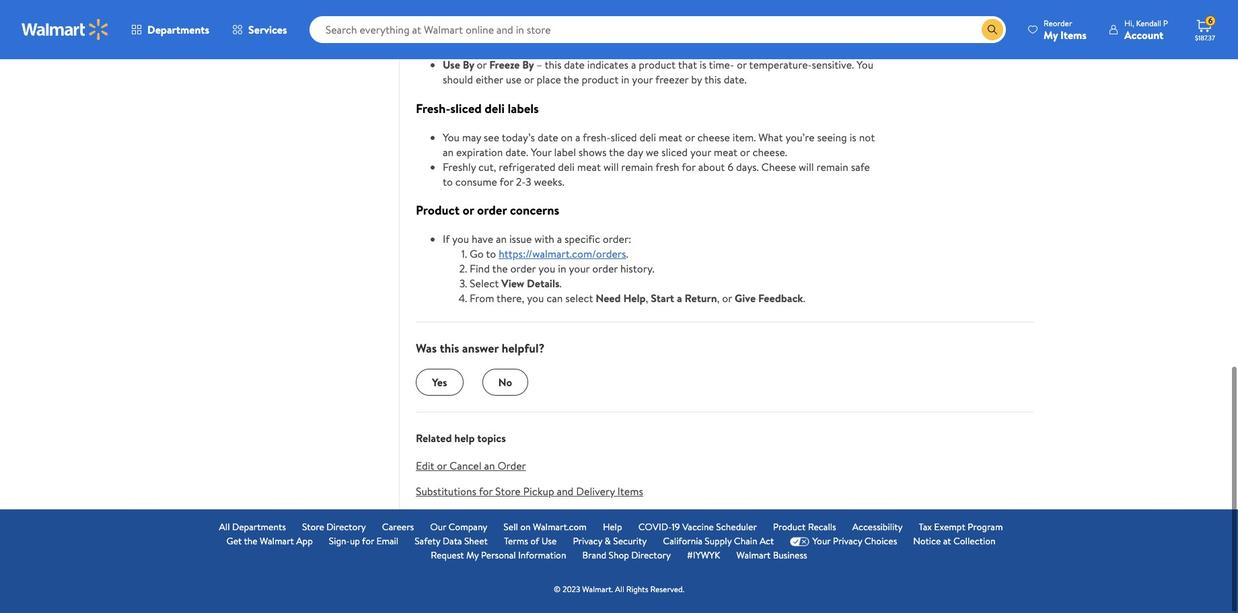 Task type: vqa. For each thing, say whether or not it's contained in the screenshot.
"https://walmart.com/orders" at the top of the page
yes



Task type: locate. For each thing, give the bounding box(es) containing it.
shows
[[579, 144, 607, 159]]

date for while
[[544, 13, 565, 28]]

1 horizontal spatial help
[[623, 291, 646, 306]]

an inside you may see today's date on a fresh-sliced deli meat or cheese item. what you're seeing is not an expiration date. your label shows the day we sliced your meat or cheese. freshly cut, refrigerated deli meat will remain fresh for about 6 days. cheese will remain safe to consume for 2-3 weeks.
[[443, 144, 454, 159]]

0 horizontal spatial directory
[[327, 520, 366, 534]]

a inside you may see today's date on a fresh-sliced deli meat or cheese item. what you're seeing is not an expiration date. your label shows the day we sliced your meat or cheese. freshly cut, refrigerated deli meat will remain fresh for about 6 days. cheese will remain safe to consume for 2-3 weeks.
[[575, 130, 580, 144]]

in down 'it'
[[621, 72, 630, 87]]

use by or freeze by
[[443, 57, 537, 72]]

store up app
[[302, 520, 324, 534]]

to inside the if you have an issue with a specific order: go to https://walmart.com/orders . find the order you in your order history. select view details . from there, you can select need help , start a return , or give feedback .
[[486, 246, 496, 261]]

0 vertical spatial your
[[531, 144, 552, 159]]

information
[[518, 549, 566, 562]]

0 horizontal spatial expiration
[[456, 144, 503, 159]]

for right fresh
[[682, 159, 696, 174]]

help up privacy & security
[[603, 520, 622, 534]]

sliced
[[450, 100, 482, 117], [611, 130, 637, 144], [662, 144, 688, 159]]

0 vertical spatial at
[[690, 13, 699, 28]]

meat right label
[[577, 159, 601, 174]]

. right give
[[803, 291, 805, 306]]

up
[[350, 534, 360, 548]]

2 horizontal spatial your
[[690, 144, 711, 159]]

1 vertical spatial expiration
[[456, 144, 503, 159]]

today's
[[502, 130, 535, 144]]

email
[[377, 534, 399, 548]]

items
[[1061, 27, 1087, 42], [618, 484, 643, 499]]

or inside the if you have an issue with a specific order: go to https://walmart.com/orders . find the order you in your order history. select view details . from there, you can select need help , start a return , or give feedback .
[[722, 291, 732, 306]]

expiration
[[673, 28, 720, 43], [456, 144, 503, 159]]

0 horizontal spatial privacy
[[573, 534, 602, 548]]

by
[[502, 13, 514, 28], [463, 57, 474, 72], [523, 57, 534, 72]]

product recalls
[[773, 520, 836, 534]]

date. down date,
[[724, 72, 747, 87]]

0 horizontal spatial ,
[[646, 291, 648, 306]]

not inside you may see today's date on a fresh-sliced deli meat or cheese item. what you're seeing is not an expiration date. your label shows the day we sliced your meat or cheese. freshly cut, refrigerated deli meat will remain fresh for about 6 days. cheese will remain safe to consume for 2-3 weeks.
[[859, 130, 875, 144]]

1 horizontal spatial directory
[[632, 549, 671, 562]]

sign-
[[329, 534, 350, 548]]

6 inside you may see today's date on a fresh-sliced deli meat or cheese item. what you're seeing is not an expiration date. your label shows the day we sliced your meat or cheese. freshly cut, refrigerated deli meat will remain fresh for about 6 days. cheese will remain safe to consume for 2-3 weeks.
[[728, 159, 734, 174]]

your right fresh
[[690, 144, 711, 159]]

account
[[1125, 27, 1164, 42]]

delivery
[[576, 484, 615, 499]]

tax exempt program link
[[919, 520, 1003, 534]]

safe
[[851, 159, 870, 174]]

1 horizontal spatial your
[[813, 534, 831, 548]]

a left freezer
[[631, 57, 636, 72]]

1 horizontal spatial order
[[510, 261, 536, 276]]

sign-up for email link
[[329, 534, 399, 549]]

1 horizontal spatial date.
[[724, 72, 747, 87]]

1 vertical spatial your
[[690, 144, 711, 159]]

by right freezer
[[691, 72, 702, 87]]

act
[[760, 534, 774, 548]]

if left "go"
[[443, 232, 450, 246]]

date. right see
[[506, 144, 528, 159]]

1 horizontal spatial product
[[773, 520, 806, 534]]

1 horizontal spatial ,
[[717, 291, 720, 306]]

related
[[416, 431, 452, 446]]

1 vertical spatial to
[[486, 246, 496, 261]]

to inside you may see today's date on a fresh-sliced deli meat or cheese item. what you're seeing is not an expiration date. your label shows the day we sliced your meat or cheese. freshly cut, refrigerated deli meat will remain fresh for about 6 days. cheese will remain safe to consume for 2-3 weeks.
[[443, 174, 453, 189]]

date up "fresh."
[[544, 13, 565, 28]]

product for product or order concerns
[[416, 201, 460, 219]]

6 inside the 6 $187.37
[[1209, 15, 1213, 26]]

what
[[759, 130, 783, 144]]

privacy up brand
[[573, 534, 602, 548]]

you down with
[[539, 261, 556, 276]]

items left hi,
[[1061, 27, 1087, 42]]

0 vertical spatial of
[[847, 28, 857, 43]]

by right use
[[523, 57, 534, 72]]

or right time-
[[737, 57, 747, 72]]

remain left fresh
[[621, 159, 653, 174]]

0 vertical spatial if
[[466, 13, 473, 28]]

used
[[476, 13, 499, 28]]

the left day
[[609, 144, 625, 159]]

order down issue
[[510, 261, 536, 276]]

request my personal information link
[[431, 549, 566, 563]]

departments inside "departments" popup button
[[147, 22, 209, 37]]

shop
[[609, 549, 629, 562]]

walmart inside tax exempt program get the walmart app
[[260, 534, 294, 548]]

0 vertical spatial not
[[641, 28, 657, 43]]

date,
[[723, 28, 746, 43]]

1 horizontal spatial you
[[857, 57, 874, 72]]

you left "go"
[[452, 232, 469, 246]]

an inside the – this date indicates when the item is at peak quality (as suggested by the product supplier/manufacturer). while it is not an expiration date, it's a good indication of whether the product is fresh.
[[660, 28, 671, 43]]

– left "fresh."
[[537, 57, 542, 72]]

1 vertical spatial of
[[531, 534, 539, 548]]

sheet
[[464, 534, 488, 548]]

1 , from the left
[[646, 291, 648, 306]]

1 vertical spatial all
[[615, 584, 624, 595]]

by right the 'used'
[[502, 13, 514, 28]]

departments
[[147, 22, 209, 37], [232, 520, 286, 534]]

– inside the – this date indicates when the item is at peak quality (as suggested by the product supplier/manufacturer). while it is not an expiration date, it's a good indication of whether the product is fresh.
[[516, 13, 522, 28]]

indicates inside – this date indicates a product that is time- or temperature-sensitive. you should either use or place the product in your freezer by this date.
[[587, 57, 629, 72]]

directory inside 'link'
[[632, 549, 671, 562]]

on left shows
[[561, 130, 573, 144]]

directory up sign-
[[327, 520, 366, 534]]

1 horizontal spatial your
[[632, 72, 653, 87]]

of
[[847, 28, 857, 43], [531, 534, 539, 548]]

remain left safe on the top
[[817, 159, 849, 174]]

items inside the reorder my items
[[1061, 27, 1087, 42]]

Walmart Site-Wide search field
[[309, 16, 1006, 43]]

1 vertical spatial date.
[[506, 144, 528, 159]]

0 vertical spatial all
[[219, 520, 230, 534]]

by inside the – this date indicates when the item is at peak quality (as suggested by the product supplier/manufacturer). while it is not an expiration date, it's a good indication of whether the product is fresh.
[[825, 13, 836, 28]]

by right suggested
[[825, 13, 836, 28]]

1 vertical spatial at
[[943, 534, 951, 548]]

1 horizontal spatial 6
[[1209, 15, 1213, 26]]

select
[[470, 276, 499, 291]]

is right "seeing"
[[850, 130, 857, 144]]

0 horizontal spatial walmart
[[260, 534, 294, 548]]

1 horizontal spatial privacy
[[833, 534, 862, 548]]

the inside the if you have an issue with a specific order: go to https://walmart.com/orders . find the order you in your order history. select view details . from there, you can select need help , start a return , or give feedback .
[[492, 261, 508, 276]]

1 horizontal spatial departments
[[232, 520, 286, 534]]

Search search field
[[309, 16, 1006, 43]]

product up privacy choices icon on the bottom
[[773, 520, 806, 534]]

this for – this date indicates when the item is at peak quality (as suggested by the product supplier/manufacturer). while it is not an expiration date, it's a good indication of whether the product is fresh.
[[525, 13, 541, 28]]

0 vertical spatial by
[[825, 13, 836, 28]]

by inside – this date indicates a product that is time- or temperature-sensitive. you should either use or place the product in your freezer by this date.
[[691, 72, 702, 87]]

services
[[248, 22, 287, 37]]

0 horizontal spatial in
[[558, 261, 566, 276]]

your privacy choices link
[[790, 534, 897, 549]]

a
[[765, 28, 770, 43], [631, 57, 636, 72], [575, 130, 580, 144], [557, 232, 562, 246], [677, 291, 682, 306]]

. right specific
[[626, 246, 628, 261]]

0 horizontal spatial you
[[443, 130, 460, 144]]

order up need
[[592, 261, 618, 276]]

you
[[452, 232, 469, 246], [539, 261, 556, 276], [527, 291, 544, 306]]

use
[[506, 72, 522, 87]]

sliced up may
[[450, 100, 482, 117]]

0 vertical spatial your
[[632, 72, 653, 87]]

about
[[698, 159, 725, 174]]

, left give
[[717, 291, 720, 306]]

will left day
[[604, 159, 619, 174]]

deli left labels
[[485, 100, 505, 117]]

use left either
[[443, 57, 460, 72]]

store down order
[[495, 484, 521, 499]]

deli
[[485, 100, 505, 117], [640, 130, 656, 144], [558, 159, 575, 174]]

1 vertical spatial by
[[691, 72, 702, 87]]

1 horizontal spatial –
[[537, 57, 542, 72]]

you inside you may see today's date on a fresh-sliced deli meat or cheese item. what you're seeing is not an expiration date. your label shows the day we sliced your meat or cheese. freshly cut, refrigerated deli meat will remain fresh for about 6 days. cheese will remain safe to consume for 2-3 weeks.
[[443, 130, 460, 144]]

1 vertical spatial product
[[773, 520, 806, 534]]

– right the 'used'
[[516, 13, 522, 28]]

0 vertical spatial 6
[[1209, 15, 1213, 26]]

0 vertical spatial walmart
[[260, 534, 294, 548]]

your down recalls
[[813, 534, 831, 548]]

california supply chain act
[[663, 534, 774, 548]]

date inside – this date indicates a product that is time- or temperature-sensitive. you should either use or place the product in your freezer by this date.
[[564, 57, 585, 72]]

fresh-
[[583, 130, 611, 144]]

0 vertical spatial date.
[[724, 72, 747, 87]]

6 left the days.
[[728, 159, 734, 174]]

with
[[535, 232, 554, 246]]

2 vertical spatial deli
[[558, 159, 575, 174]]

the right place at top left
[[564, 72, 579, 87]]

0 horizontal spatial to
[[443, 174, 453, 189]]

time-
[[709, 57, 734, 72]]

2 vertical spatial date
[[538, 130, 558, 144]]

get the walmart app link
[[226, 534, 313, 549]]

,
[[646, 291, 648, 306], [717, 291, 720, 306]]

product down consume
[[416, 201, 460, 219]]

1 vertical spatial 6
[[728, 159, 734, 174]]

1 will from the left
[[604, 159, 619, 174]]

a right with
[[557, 232, 562, 246]]

date for place
[[564, 57, 585, 72]]

use
[[443, 57, 460, 72], [542, 534, 557, 548]]

1 horizontal spatial of
[[847, 28, 857, 43]]

– for supplier/manufacturer).
[[516, 13, 522, 28]]

date right place at top left
[[564, 57, 585, 72]]

walmart down chain
[[737, 549, 771, 562]]

1 horizontal spatial if
[[466, 13, 473, 28]]

1 vertical spatial departments
[[232, 520, 286, 534]]

0 horizontal spatial remain
[[621, 159, 653, 174]]

this for – this date indicates a product that is time- or temperature-sensitive. you should either use or place the product in your freezer by this date.
[[545, 57, 562, 72]]

1 horizontal spatial expiration
[[673, 28, 720, 43]]

a right it's
[[765, 28, 770, 43]]

indicates for a
[[587, 57, 629, 72]]

view
[[501, 276, 524, 291]]

date.
[[724, 72, 747, 87], [506, 144, 528, 159]]

the right find
[[492, 261, 508, 276]]

0 horizontal spatial all
[[219, 520, 230, 534]]

your inside you may see today's date on a fresh-sliced deli meat or cheese item. what you're seeing is not an expiration date. your label shows the day we sliced your meat or cheese. freshly cut, refrigerated deli meat will remain fresh for about 6 days. cheese will remain safe to consume for 2-3 weeks.
[[531, 144, 552, 159]]

or left give
[[722, 291, 732, 306]]

0 horizontal spatial will
[[604, 159, 619, 174]]

0 horizontal spatial your
[[569, 261, 590, 276]]

sliced right 'we' at the top right
[[662, 144, 688, 159]]

fresh.
[[551, 43, 577, 57]]

or
[[477, 57, 487, 72], [737, 57, 747, 72], [524, 72, 534, 87], [685, 130, 695, 144], [740, 144, 750, 159], [463, 201, 474, 219], [722, 291, 732, 306], [437, 458, 447, 473]]

sensitive.
[[812, 57, 854, 72]]

0 vertical spatial product
[[416, 201, 460, 219]]

the inside you may see today's date on a fresh-sliced deli meat or cheese item. what you're seeing is not an expiration date. your label shows the day we sliced your meat or cheese. freshly cut, refrigerated deli meat will remain fresh for about 6 days. cheese will remain safe to consume for 2-3 weeks.
[[609, 144, 625, 159]]

0 vertical spatial items
[[1061, 27, 1087, 42]]

deli left shows
[[558, 159, 575, 174]]

. left select
[[560, 276, 562, 291]]

if right best
[[466, 13, 473, 28]]

, left start
[[646, 291, 648, 306]]

1 horizontal spatial use
[[542, 534, 557, 548]]

is right that
[[700, 57, 707, 72]]

product recalls link
[[773, 520, 836, 534]]

on
[[561, 130, 573, 144], [520, 520, 531, 534]]

2 , from the left
[[717, 291, 720, 306]]

1 horizontal spatial in
[[621, 72, 630, 87]]

the right whether
[[484, 43, 499, 57]]

the down all departments
[[244, 534, 258, 548]]

meat up fresh
[[659, 130, 683, 144]]

if
[[466, 13, 473, 28], [443, 232, 450, 246]]

my inside the reorder my items
[[1044, 27, 1058, 42]]

the up the sensitive.
[[838, 13, 854, 28]]

you left may
[[443, 130, 460, 144]]

walmart business
[[737, 549, 807, 562]]

on inside you may see today's date on a fresh-sliced deli meat or cheese item. what you're seeing is not an expiration date. your label shows the day we sliced your meat or cheese. freshly cut, refrigerated deli meat will remain fresh for about 6 days. cheese will remain safe to consume for 2-3 weeks.
[[561, 130, 573, 144]]

need
[[596, 291, 621, 306]]

this down supplier/manufacturer).
[[545, 57, 562, 72]]

1 vertical spatial my
[[466, 549, 479, 562]]

1 vertical spatial date
[[564, 57, 585, 72]]

– this date indicates a product that is time- or temperature-sensitive. you should either use or place the product in your freezer by this date.
[[443, 57, 874, 87]]

0 horizontal spatial not
[[641, 28, 657, 43]]

by left either
[[463, 57, 474, 72]]

my
[[1044, 27, 1058, 42], [466, 549, 479, 562]]

best
[[443, 13, 464, 28]]

1 vertical spatial –
[[537, 57, 542, 72]]

substitutions
[[416, 484, 477, 499]]

expiration up consume
[[456, 144, 503, 159]]

collection
[[954, 534, 996, 548]]

your inside the if you have an issue with a specific order: go to https://walmart.com/orders . find the order you in your order history. select view details . from there, you can select need help , start a return , or give feedback .
[[569, 261, 590, 276]]

place
[[537, 72, 561, 87]]

1 horizontal spatial at
[[943, 534, 951, 548]]

at left peak
[[690, 13, 699, 28]]

remain
[[621, 159, 653, 174], [817, 159, 849, 174]]

a inside the – this date indicates when the item is at peak quality (as suggested by the product supplier/manufacturer). while it is not an expiration date, it's a good indication of whether the product is fresh.
[[765, 28, 770, 43]]

indicates for when
[[567, 13, 608, 28]]

help right need
[[623, 291, 646, 306]]

of up information
[[531, 534, 539, 548]]

indicates inside the – this date indicates when the item is at peak quality (as suggested by the product supplier/manufacturer). while it is not an expiration date, it's a good indication of whether the product is fresh.
[[567, 13, 608, 28]]

1 vertical spatial if
[[443, 232, 450, 246]]

or down consume
[[463, 201, 474, 219]]

not right 'it'
[[641, 28, 657, 43]]

0 horizontal spatial at
[[690, 13, 699, 28]]

your up select
[[569, 261, 590, 276]]

of right indication
[[847, 28, 857, 43]]

to left consume
[[443, 174, 453, 189]]

a left the fresh-
[[575, 130, 580, 144]]

product or order concerns
[[416, 201, 559, 219]]

will right cheese
[[799, 159, 814, 174]]

personal
[[481, 549, 516, 562]]

help inside the if you have an issue with a specific order: go to https://walmart.com/orders . find the order you in your order history. select view details . from there, you can select need help , start a return , or give feedback .
[[623, 291, 646, 306]]

scheduler
[[716, 520, 757, 534]]

not up safe on the top
[[859, 130, 875, 144]]

seeing
[[817, 130, 847, 144]]

you left can
[[527, 291, 544, 306]]

0 vertical spatial to
[[443, 174, 453, 189]]

0 vertical spatial indicates
[[567, 13, 608, 28]]

1 vertical spatial indicates
[[587, 57, 629, 72]]

order up have
[[477, 201, 507, 219]]

this inside the – this date indicates when the item is at peak quality (as suggested by the product supplier/manufacturer). while it is not an expiration date, it's a good indication of whether the product is fresh.
[[525, 13, 541, 28]]

you right the sensitive.
[[857, 57, 874, 72]]

date. inside you may see today's date on a fresh-sliced deli meat or cheese item. what you're seeing is not an expiration date. your label shows the day we sliced your meat or cheese. freshly cut, refrigerated deli meat will remain fresh for about 6 days. cheese will remain safe to consume for 2-3 weeks.
[[506, 144, 528, 159]]

topics
[[477, 431, 506, 446]]

0 vertical spatial –
[[516, 13, 522, 28]]

use down sell on walmart.com
[[542, 534, 557, 548]]

a right start
[[677, 291, 682, 306]]

sliced left 'we' at the top right
[[611, 130, 637, 144]]

2023
[[563, 584, 580, 595]]

1 horizontal spatial all
[[615, 584, 624, 595]]

to right "go"
[[486, 246, 496, 261]]

is left "fresh."
[[541, 43, 548, 57]]

directory down security
[[632, 549, 671, 562]]

1 horizontal spatial my
[[1044, 27, 1058, 42]]

your left freezer
[[632, 72, 653, 87]]

1 horizontal spatial store
[[495, 484, 521, 499]]

an inside the if you have an issue with a specific order: go to https://walmart.com/orders . find the order you in your order history. select view details . from there, you can select need help , start a return , or give feedback .
[[496, 232, 507, 246]]

0 vertical spatial on
[[561, 130, 573, 144]]

expiration up that
[[673, 28, 720, 43]]

1 horizontal spatial to
[[486, 246, 496, 261]]

this right the 'used'
[[525, 13, 541, 28]]

will
[[604, 159, 619, 174], [799, 159, 814, 174]]

0 horizontal spatial store
[[302, 520, 324, 534]]

0 vertical spatial date
[[544, 13, 565, 28]]

2 horizontal spatial deli
[[640, 130, 656, 144]]

0 vertical spatial my
[[1044, 27, 1058, 42]]

0 vertical spatial help
[[623, 291, 646, 306]]

date inside the – this date indicates when the item is at peak quality (as suggested by the product supplier/manufacturer). while it is not an expiration date, it's a good indication of whether the product is fresh.
[[544, 13, 565, 28]]

order:
[[603, 232, 632, 246]]

product left that
[[639, 57, 676, 72]]

0 vertical spatial departments
[[147, 22, 209, 37]]

meat left cheese.
[[714, 144, 738, 159]]

indicates left when
[[567, 13, 608, 28]]

it's
[[749, 28, 762, 43]]

0 vertical spatial directory
[[327, 520, 366, 534]]

to
[[443, 174, 453, 189], [486, 246, 496, 261]]

0 horizontal spatial product
[[416, 201, 460, 219]]

1 horizontal spatial remain
[[817, 159, 849, 174]]

1 vertical spatial store
[[302, 520, 324, 534]]

you inside – this date indicates a product that is time- or temperature-sensitive. you should either use or place the product in your freezer by this date.
[[857, 57, 874, 72]]

– inside – this date indicates a product that is time- or temperature-sensitive. you should either use or place the product in your freezer by this date.
[[537, 57, 542, 72]]

directory
[[327, 520, 366, 534], [632, 549, 671, 562]]

1 horizontal spatial not
[[859, 130, 875, 144]]

0 horizontal spatial –
[[516, 13, 522, 28]]

california
[[663, 534, 703, 548]]

privacy & security link
[[573, 534, 647, 549]]

is inside – this date indicates a product that is time- or temperature-sensitive. you should either use or place the product in your freezer by this date.
[[700, 57, 707, 72]]

this for was this answer helpful?
[[440, 340, 459, 357]]

is right 'it'
[[632, 28, 639, 43]]

accessibility
[[853, 520, 903, 534]]

good
[[772, 28, 796, 43]]

0 horizontal spatial on
[[520, 520, 531, 534]]

indicates down while
[[587, 57, 629, 72]]



Task type: describe. For each thing, give the bounding box(es) containing it.
1 horizontal spatial deli
[[558, 159, 575, 174]]

2 horizontal spatial order
[[592, 261, 618, 276]]

a inside – this date indicates a product that is time- or temperature-sensitive. you should either use or place the product in your freezer by this date.
[[631, 57, 636, 72]]

get
[[226, 534, 242, 548]]

my inside the notice at collection request my personal information
[[466, 549, 479, 562]]

sell on walmart.com
[[504, 520, 587, 534]]

walmart.
[[582, 584, 613, 595]]

for right the up
[[362, 534, 374, 548]]

in inside – this date indicates a product that is time- or temperature-sensitive. you should either use or place the product in your freezer by this date.
[[621, 72, 630, 87]]

careers
[[382, 520, 414, 534]]

brand shop directory
[[582, 549, 671, 562]]

https://walmart.com/orders link
[[499, 246, 626, 261]]

cancel
[[450, 458, 482, 473]]

1 vertical spatial your
[[813, 534, 831, 548]]

your inside – this date indicates a product that is time- or temperature-sensitive. you should either use or place the product in your freezer by this date.
[[632, 72, 653, 87]]

that
[[678, 57, 697, 72]]

1 vertical spatial walmart
[[737, 549, 771, 562]]

while
[[594, 28, 620, 43]]

item
[[656, 13, 677, 28]]

exempt
[[934, 520, 966, 534]]

cheese
[[762, 159, 796, 174]]

0 horizontal spatial sliced
[[450, 100, 482, 117]]

#iywyk
[[687, 549, 720, 562]]

help link
[[603, 520, 622, 534]]

1 vertical spatial on
[[520, 520, 531, 534]]

when
[[611, 13, 636, 28]]

reorder my items
[[1044, 17, 1087, 42]]

0 vertical spatial you
[[452, 232, 469, 246]]

2 horizontal spatial by
[[523, 57, 534, 72]]

should
[[443, 72, 473, 87]]

1 vertical spatial you
[[539, 261, 556, 276]]

day
[[627, 144, 643, 159]]

it
[[623, 28, 629, 43]]

19
[[672, 520, 680, 534]]

our
[[430, 520, 446, 534]]

temperature-
[[749, 57, 812, 72]]

related help topics
[[416, 431, 506, 446]]

all departments link
[[219, 520, 286, 534]]

from
[[470, 291, 494, 306]]

freeze
[[489, 57, 520, 72]]

history.
[[620, 261, 655, 276]]

0 vertical spatial store
[[495, 484, 521, 499]]

you're
[[786, 130, 815, 144]]

date inside you may see today's date on a fresh-sliced deli meat or cheese item. what you're seeing is not an expiration date. your label shows the day we sliced your meat or cheese. freshly cut, refrigerated deli meat will remain fresh for about 6 days. cheese will remain safe to consume for 2-3 weeks.
[[538, 130, 558, 144]]

or right use
[[524, 72, 534, 87]]

tax exempt program get the walmart app
[[226, 520, 1003, 548]]

sign-up for email
[[329, 534, 399, 548]]

there,
[[497, 291, 525, 306]]

brand
[[582, 549, 607, 562]]

product for product recalls
[[773, 520, 806, 534]]

terms of use link
[[504, 534, 557, 549]]

0 horizontal spatial help
[[603, 520, 622, 534]]

freezer
[[655, 72, 689, 87]]

edit or cancel an order
[[416, 458, 526, 473]]

in inside the if you have an issue with a specific order: go to https://walmart.com/orders . find the order you in your order history. select view details . from there, you can select need help , start a return , or give feedback .
[[558, 261, 566, 276]]

0 horizontal spatial by
[[463, 57, 474, 72]]

the inside – this date indicates a product that is time- or temperature-sensitive. you should either use or place the product in your freezer by this date.
[[564, 72, 579, 87]]

terms of use
[[504, 534, 557, 548]]

substitutions for store pickup and delivery items
[[416, 484, 643, 499]]

services button
[[221, 13, 299, 46]]

at inside the notice at collection request my personal information
[[943, 534, 951, 548]]

fresh-sliced deli labels
[[416, 100, 539, 117]]

for down edit or cancel an order
[[479, 484, 493, 499]]

accessibility link
[[853, 520, 903, 534]]

0 horizontal spatial deli
[[485, 100, 505, 117]]

label
[[554, 144, 576, 159]]

0 horizontal spatial order
[[477, 201, 507, 219]]

the inside tax exempt program get the walmart app
[[244, 534, 258, 548]]

2 privacy from the left
[[833, 534, 862, 548]]

at inside the – this date indicates when the item is at peak quality (as suggested by the product supplier/manufacturer). while it is not an expiration date, it's a good indication of whether the product is fresh.
[[690, 13, 699, 28]]

freshly
[[443, 159, 476, 174]]

was
[[416, 340, 437, 357]]

helpful?
[[502, 340, 545, 357]]

1 vertical spatial deli
[[640, 130, 656, 144]]

walmart image
[[22, 19, 109, 40]]

pickup
[[523, 484, 554, 499]]

2 horizontal spatial meat
[[714, 144, 738, 159]]

1 horizontal spatial sliced
[[611, 130, 637, 144]]

https://walmart.com/orders
[[499, 246, 626, 261]]

6 $187.37
[[1195, 15, 1215, 42]]

expiration inside the – this date indicates when the item is at peak quality (as suggested by the product supplier/manufacturer). while it is not an expiration date, it's a good indication of whether the product is fresh.
[[673, 28, 720, 43]]

1 privacy from the left
[[573, 534, 602, 548]]

1 horizontal spatial by
[[502, 13, 514, 28]]

– for or
[[537, 57, 542, 72]]

1 horizontal spatial .
[[626, 246, 628, 261]]

store directory
[[302, 520, 366, 534]]

2 horizontal spatial .
[[803, 291, 805, 306]]

2 vertical spatial you
[[527, 291, 544, 306]]

0 horizontal spatial meat
[[577, 159, 601, 174]]

2-
[[516, 174, 526, 189]]

product down while
[[582, 72, 619, 87]]

substitutions for store pickup and delivery items link
[[416, 484, 643, 499]]

safety
[[415, 534, 440, 548]]

expiration inside you may see today's date on a fresh-sliced deli meat or cheese item. what you're seeing is not an expiration date. your label shows the day we sliced your meat or cheese. freshly cut, refrigerated deli meat will remain fresh for about 6 days. cheese will remain safe to consume for 2-3 weeks.
[[456, 144, 503, 159]]

– this date indicates when the item is at peak quality (as suggested by the product supplier/manufacturer). while it is not an expiration date, it's a good indication of whether the product is fresh.
[[443, 13, 857, 57]]

search icon image
[[987, 24, 998, 35]]

days.
[[736, 159, 759, 174]]

edit
[[416, 458, 434, 473]]

fresh-
[[416, 100, 450, 117]]

cut,
[[479, 159, 496, 174]]

is right 'item'
[[680, 13, 687, 28]]

choices
[[865, 534, 897, 548]]

walmart.com
[[533, 520, 587, 534]]

if inside the if you have an issue with a specific order: go to https://walmart.com/orders . find the order you in your order history. select view details . from there, you can select need help , start a return , or give feedback .
[[443, 232, 450, 246]]

california supply chain act link
[[663, 534, 774, 549]]

app
[[296, 534, 313, 548]]

edit or cancel an order link
[[416, 458, 526, 473]]

labels
[[508, 100, 539, 117]]

or left freeze
[[477, 57, 487, 72]]

indication
[[799, 28, 844, 43]]

careers link
[[382, 520, 414, 534]]

hi,
[[1125, 17, 1134, 29]]

or right edit
[[437, 458, 447, 473]]

date. inside – this date indicates a product that is time- or temperature-sensitive. you should either use or place the product in your freezer by this date.
[[724, 72, 747, 87]]

the left 'item'
[[638, 13, 654, 28]]

your privacy choices
[[813, 534, 897, 548]]

1 remain from the left
[[621, 159, 653, 174]]

we
[[646, 144, 659, 159]]

privacy choices icon image
[[790, 537, 810, 546]]

for left '2-'
[[500, 174, 514, 189]]

whether
[[443, 43, 481, 57]]

of inside the – this date indicates when the item is at peak quality (as suggested by the product supplier/manufacturer). while it is not an expiration date, it's a good indication of whether the product is fresh.
[[847, 28, 857, 43]]

product up 'use by or freeze by' at the top of the page
[[443, 28, 480, 43]]

notice at collection request my personal information
[[431, 534, 996, 562]]

can
[[547, 291, 563, 306]]

store directory link
[[302, 520, 366, 534]]

product up use
[[502, 43, 539, 57]]

0 horizontal spatial use
[[443, 57, 460, 72]]

safety data sheet
[[415, 534, 488, 548]]

2 will from the left
[[799, 159, 814, 174]]

security
[[613, 534, 647, 548]]

1 vertical spatial use
[[542, 534, 557, 548]]

hi, kendall p account
[[1125, 17, 1168, 42]]

is inside you may see today's date on a fresh-sliced deli meat or cheese item. what you're seeing is not an expiration date. your label shows the day we sliced your meat or cheese. freshly cut, refrigerated deli meat will remain fresh for about 6 days. cheese will remain safe to consume for 2-3 weeks.
[[850, 130, 857, 144]]

2 remain from the left
[[817, 159, 849, 174]]

not inside the – this date indicates when the item is at peak quality (as suggested by the product supplier/manufacturer). while it is not an expiration date, it's a good indication of whether the product is fresh.
[[641, 28, 657, 43]]

no
[[498, 375, 512, 390]]

or left cheese.
[[740, 144, 750, 159]]

sell on walmart.com link
[[504, 520, 587, 534]]

our company link
[[430, 520, 488, 534]]

1 vertical spatial items
[[618, 484, 643, 499]]

your inside you may see today's date on a fresh-sliced deli meat or cheese item. what you're seeing is not an expiration date. your label shows the day we sliced your meat or cheese. freshly cut, refrigerated deli meat will remain fresh for about 6 days. cheese will remain safe to consume for 2-3 weeks.
[[690, 144, 711, 159]]

fresh
[[656, 159, 680, 174]]

covid-
[[638, 520, 672, 534]]

order
[[498, 458, 526, 473]]

1 horizontal spatial meat
[[659, 130, 683, 144]]

or left cheese
[[685, 130, 695, 144]]

answer
[[462, 340, 499, 357]]

0 horizontal spatial .
[[560, 276, 562, 291]]

consume
[[456, 174, 497, 189]]

departments inside 'all departments' link
[[232, 520, 286, 534]]

select
[[565, 291, 593, 306]]

this right that
[[705, 72, 721, 87]]

2 horizontal spatial sliced
[[662, 144, 688, 159]]



